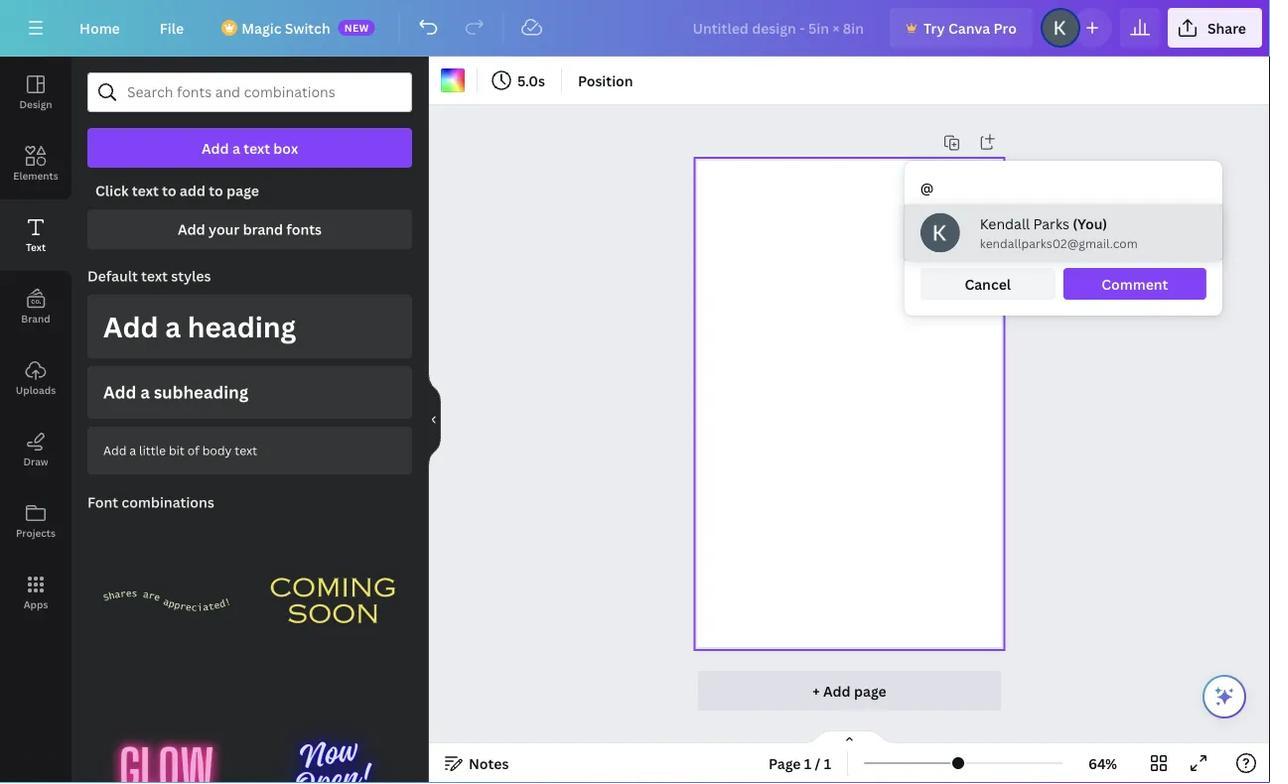 Task type: locate. For each thing, give the bounding box(es) containing it.
a inside 'add a little bit of body text' button
[[130, 442, 136, 459]]

canva assistant image
[[1213, 686, 1237, 709]]

Design title text field
[[677, 8, 882, 48]]

add up the add
[[202, 139, 229, 157]]

a left box
[[232, 139, 240, 157]]

add left "your"
[[178, 220, 205, 239]]

2 1 from the left
[[824, 755, 832, 774]]

brand
[[243, 220, 283, 239]]

page up add your brand fonts
[[227, 181, 259, 200]]

comment button
[[1064, 268, 1207, 300]]

+ add page
[[813, 682, 887, 701]]

1 right / at the right bottom of page
[[824, 755, 832, 774]]

1 horizontal spatial 1
[[824, 755, 832, 774]]

to
[[162, 181, 177, 200], [209, 181, 223, 200]]

to left the add
[[162, 181, 177, 200]]

add
[[202, 139, 229, 157], [178, 220, 205, 239], [103, 308, 159, 346], [103, 381, 136, 404], [103, 442, 127, 459], [824, 682, 851, 701]]

2 to from the left
[[209, 181, 223, 200]]

1 left / at the right bottom of page
[[805, 755, 812, 774]]

a down styles
[[165, 308, 181, 346]]

comment
[[1102, 275, 1169, 294]]

design
[[19, 97, 52, 111]]

cancel
[[965, 275, 1012, 294]]

hide image
[[428, 373, 441, 468]]

text
[[244, 139, 270, 157], [132, 181, 159, 200], [141, 267, 168, 286], [235, 442, 257, 459]]

add a little bit of body text button
[[87, 427, 412, 475]]

box
[[274, 139, 298, 157]]

0 horizontal spatial page
[[227, 181, 259, 200]]

a for text
[[232, 139, 240, 157]]

5.0s
[[518, 71, 545, 90]]

a for little
[[130, 442, 136, 459]]

0 horizontal spatial to
[[162, 181, 177, 200]]

kendallparks02@gmail.com
[[981, 235, 1139, 252]]

subheading
[[154, 381, 249, 404]]

add inside button
[[103, 442, 127, 459]]

text left box
[[244, 139, 270, 157]]

to right the add
[[209, 181, 223, 200]]

default
[[87, 267, 138, 286]]

+
[[813, 682, 820, 701]]

add for add a text box
[[202, 139, 229, 157]]

@
[[921, 178, 934, 197]]

bit
[[169, 442, 185, 459]]

show pages image
[[802, 730, 898, 746]]

click
[[95, 181, 129, 200]]

brand button
[[0, 271, 72, 343]]

a left subheading
[[140, 381, 150, 404]]

elements
[[13, 169, 58, 182]]

add for add a little bit of body text
[[103, 442, 127, 459]]

0 horizontal spatial 1
[[805, 755, 812, 774]]

text right body
[[235, 442, 257, 459]]

add a subheading
[[103, 381, 249, 404]]

1 1 from the left
[[805, 755, 812, 774]]

a
[[232, 139, 240, 157], [165, 308, 181, 346], [140, 381, 150, 404], [130, 442, 136, 459]]

1 horizontal spatial to
[[209, 181, 223, 200]]

page
[[227, 181, 259, 200], [854, 682, 887, 701]]

add left little
[[103, 442, 127, 459]]

/
[[815, 755, 821, 774]]

try
[[924, 18, 946, 37]]

body
[[202, 442, 232, 459]]

a for subheading
[[140, 381, 150, 404]]

notes button
[[437, 748, 517, 780]]

1 horizontal spatial page
[[854, 682, 887, 701]]

notes
[[469, 755, 509, 774]]

share button
[[1168, 8, 1263, 48]]

page
[[769, 755, 801, 774]]

add a heading
[[103, 308, 296, 346]]

a left little
[[130, 442, 136, 459]]

default text styles
[[87, 267, 211, 286]]

brand
[[21, 312, 50, 325]]

a inside add a subheading button
[[140, 381, 150, 404]]

main menu bar
[[0, 0, 1271, 57]]

parks
[[1034, 214, 1070, 233]]

styles
[[171, 267, 211, 286]]

text left styles
[[141, 267, 168, 286]]

position
[[578, 71, 634, 90]]

add
[[180, 181, 206, 200]]

text inside button
[[244, 139, 270, 157]]

a inside 'add a heading' button
[[165, 308, 181, 346]]

page inside button
[[854, 682, 887, 701]]

64% button
[[1071, 748, 1136, 780]]

your
[[209, 220, 240, 239]]

magic switch
[[242, 18, 331, 37]]

add down default
[[103, 308, 159, 346]]

home link
[[64, 8, 136, 48]]

add left subheading
[[103, 381, 136, 404]]

text
[[26, 240, 46, 254]]

add for add your brand fonts
[[178, 220, 205, 239]]

home
[[79, 18, 120, 37]]

add a subheading button
[[87, 367, 412, 419]]

uploads
[[16, 384, 56, 397]]

1
[[805, 755, 812, 774], [824, 755, 832, 774]]

a inside the "add a text box" button
[[232, 139, 240, 157]]

page up "show pages" image
[[854, 682, 887, 701]]

0 vertical spatial page
[[227, 181, 259, 200]]

1 vertical spatial page
[[854, 682, 887, 701]]



Task type: vqa. For each thing, say whether or not it's contained in the screenshot.
styles
yes



Task type: describe. For each thing, give the bounding box(es) containing it.
little
[[139, 442, 166, 459]]

file button
[[144, 8, 200, 48]]

apps
[[23, 598, 48, 612]]

side panel tab list
[[0, 57, 72, 629]]

Comment draft. Add a comment or @mention. text field
[[921, 177, 1207, 221]]

share
[[1208, 18, 1247, 37]]

add right +
[[824, 682, 851, 701]]

draw
[[23, 455, 48, 468]]

try canva pro
[[924, 18, 1017, 37]]

add a text box button
[[87, 128, 412, 168]]

combinations
[[122, 493, 214, 512]]

5.0s button
[[486, 65, 553, 96]]

fonts
[[287, 220, 322, 239]]

add a heading button
[[87, 295, 412, 359]]

draw button
[[0, 414, 72, 486]]

Search fonts and combinations search field
[[127, 74, 373, 111]]

#ffffff image
[[441, 69, 465, 92]]

add your brand fonts
[[178, 220, 322, 239]]

try canva pro button
[[890, 8, 1033, 48]]

add for add a subheading
[[103, 381, 136, 404]]

new
[[344, 21, 369, 34]]

position button
[[570, 65, 641, 96]]

(you)
[[1074, 214, 1108, 233]]

text right click
[[132, 181, 159, 200]]

elements button
[[0, 128, 72, 200]]

1 to from the left
[[162, 181, 177, 200]]

magic
[[242, 18, 282, 37]]

uploads button
[[0, 343, 72, 414]]

page 1 / 1
[[769, 755, 832, 774]]

switch
[[285, 18, 331, 37]]

pro
[[994, 18, 1017, 37]]

+ add page button
[[698, 672, 1002, 711]]

add a little bit of body text
[[103, 442, 257, 459]]

projects
[[16, 527, 56, 540]]

design button
[[0, 57, 72, 128]]

add for add a heading
[[103, 308, 159, 346]]

font
[[87, 493, 118, 512]]

click text to add to page
[[95, 181, 259, 200]]

heading
[[188, 308, 296, 346]]

a for heading
[[165, 308, 181, 346]]

kendall
[[981, 214, 1031, 233]]

add a text box
[[202, 139, 298, 157]]

file
[[160, 18, 184, 37]]

kendall parks (you) kendallparks02@gmail.com
[[981, 214, 1139, 252]]

add your brand fonts button
[[87, 210, 412, 249]]

of
[[188, 442, 199, 459]]

cancel button
[[921, 268, 1056, 300]]

font combinations
[[87, 493, 214, 512]]

canva
[[949, 18, 991, 37]]

text button
[[0, 200, 72, 271]]

apps button
[[0, 557, 72, 629]]

text inside button
[[235, 442, 257, 459]]

projects button
[[0, 486, 72, 557]]

64%
[[1089, 755, 1118, 774]]



